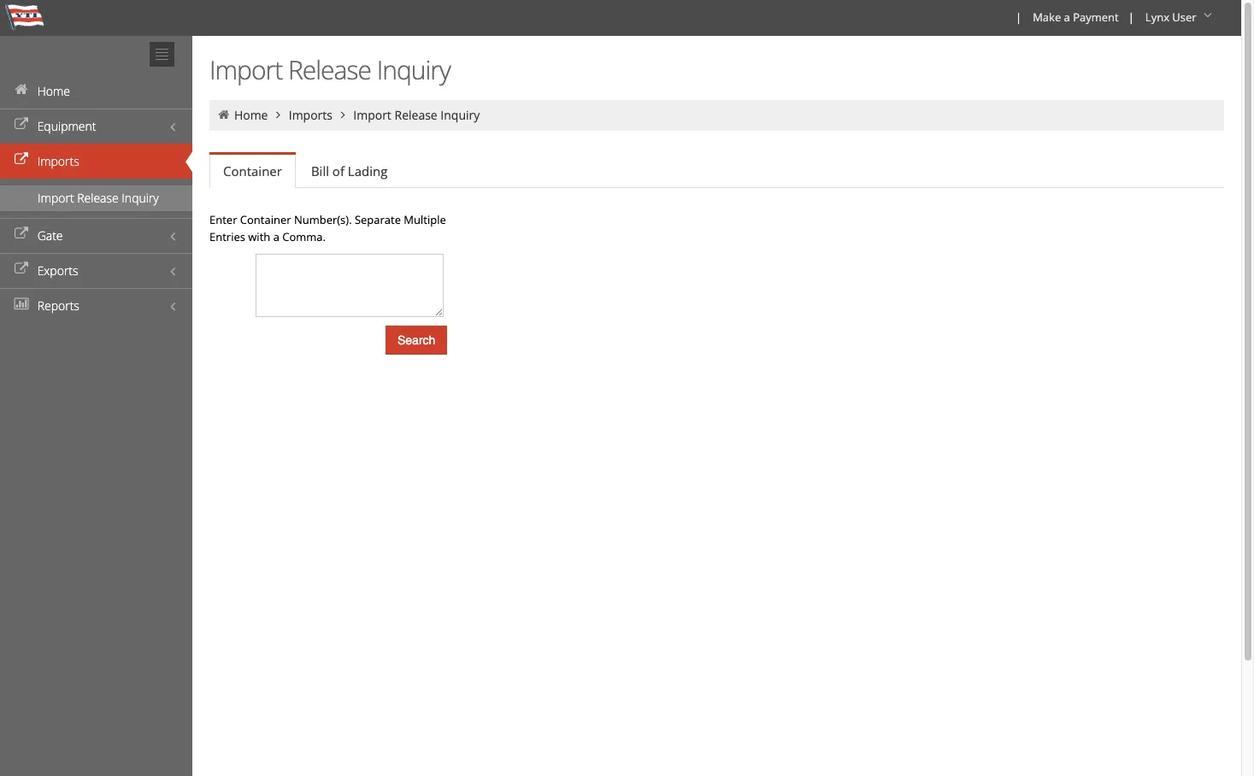 Task type: locate. For each thing, give the bounding box(es) containing it.
import right angle right image
[[353, 107, 392, 123]]

imports link
[[289, 107, 333, 123], [0, 144, 192, 179]]

0 vertical spatial release
[[288, 52, 371, 87]]

external link image
[[13, 119, 30, 131], [13, 228, 30, 240], [13, 263, 30, 275]]

container up with
[[240, 212, 291, 227]]

imports down "equipment"
[[37, 153, 79, 169]]

number(s).
[[294, 212, 352, 227]]

home right home icon on the top left of page
[[37, 83, 70, 99]]

home
[[37, 83, 70, 99], [234, 107, 268, 123]]

None text field
[[256, 254, 444, 317]]

0 vertical spatial external link image
[[13, 119, 30, 131]]

1 horizontal spatial imports link
[[289, 107, 333, 123]]

0 horizontal spatial home
[[37, 83, 70, 99]]

release right angle right image
[[395, 107, 438, 123]]

1 external link image from the top
[[13, 119, 30, 131]]

angle down image
[[1200, 9, 1217, 21]]

1 vertical spatial import
[[353, 107, 392, 123]]

inquiry
[[377, 52, 451, 87], [441, 107, 480, 123], [122, 190, 159, 206]]

import release inquiry link
[[353, 107, 480, 123], [0, 186, 192, 211]]

with
[[248, 229, 270, 245]]

external link image left gate
[[13, 228, 30, 240]]

1 vertical spatial release
[[395, 107, 438, 123]]

import release inquiry link up the gate link
[[0, 186, 192, 211]]

0 horizontal spatial a
[[273, 229, 280, 245]]

payment
[[1073, 9, 1119, 25]]

2 horizontal spatial release
[[395, 107, 438, 123]]

1 vertical spatial imports link
[[0, 144, 192, 179]]

1 horizontal spatial a
[[1064, 9, 1071, 25]]

3 external link image from the top
[[13, 263, 30, 275]]

0 horizontal spatial imports
[[37, 153, 79, 169]]

of
[[333, 162, 345, 180]]

import
[[210, 52, 282, 87], [353, 107, 392, 123], [38, 190, 74, 206]]

lynx user
[[1146, 9, 1197, 25]]

imports link down "equipment"
[[0, 144, 192, 179]]

home link
[[0, 74, 192, 109], [234, 107, 268, 123]]

home link left angle right icon
[[234, 107, 268, 123]]

entries
[[210, 229, 245, 245]]

home left angle right icon
[[234, 107, 268, 123]]

1 vertical spatial import release inquiry link
[[0, 186, 192, 211]]

2 external link image from the top
[[13, 228, 30, 240]]

external link image inside exports link
[[13, 263, 30, 275]]

external link image inside the gate link
[[13, 228, 30, 240]]

make a payment
[[1033, 9, 1119, 25]]

import up gate
[[38, 190, 74, 206]]

external link image up bar chart image
[[13, 263, 30, 275]]

1 horizontal spatial release
[[288, 52, 371, 87]]

a right with
[[273, 229, 280, 245]]

2 vertical spatial import
[[38, 190, 74, 206]]

lading
[[348, 162, 388, 180]]

import for the bottommost import release inquiry "link"
[[38, 190, 74, 206]]

import release inquiry right angle right image
[[353, 107, 480, 123]]

angle right image
[[271, 109, 286, 121]]

container link
[[210, 155, 296, 188]]

enter container number(s).  separate multiple entries with a comma.
[[210, 212, 446, 245]]

home link up "equipment"
[[0, 74, 192, 109]]

1 vertical spatial container
[[240, 212, 291, 227]]

2 vertical spatial inquiry
[[122, 190, 159, 206]]

import release inquiry up angle right image
[[210, 52, 451, 87]]

a inside "enter container number(s).  separate multiple entries with a comma."
[[273, 229, 280, 245]]

release
[[288, 52, 371, 87], [395, 107, 438, 123], [77, 190, 119, 206]]

| left lynx
[[1129, 9, 1135, 25]]

import release inquiry
[[210, 52, 451, 87], [353, 107, 480, 123], [38, 190, 159, 206]]

container
[[223, 162, 282, 180], [240, 212, 291, 227]]

0 vertical spatial inquiry
[[377, 52, 451, 87]]

gate link
[[0, 218, 192, 253]]

release up the gate link
[[77, 190, 119, 206]]

imports link right angle right icon
[[289, 107, 333, 123]]

reports
[[37, 298, 79, 314]]

0 vertical spatial imports
[[289, 107, 333, 123]]

multiple
[[404, 212, 446, 227]]

import inside import release inquiry "link"
[[38, 190, 74, 206]]

home image
[[13, 84, 30, 96]]

0 vertical spatial imports link
[[289, 107, 333, 123]]

external link image inside equipment link
[[13, 119, 30, 131]]

import for the rightmost import release inquiry "link"
[[353, 107, 392, 123]]

gate
[[37, 227, 63, 244]]

0 vertical spatial import release inquiry link
[[353, 107, 480, 123]]

user
[[1173, 9, 1197, 25]]

container up "enter"
[[223, 162, 282, 180]]

1 horizontal spatial home
[[234, 107, 268, 123]]

release up angle right image
[[288, 52, 371, 87]]

2 vertical spatial external link image
[[13, 263, 30, 275]]

external link image down home icon on the top left of page
[[13, 119, 30, 131]]

1 vertical spatial imports
[[37, 153, 79, 169]]

1 horizontal spatial |
[[1129, 9, 1135, 25]]

0 horizontal spatial import
[[38, 190, 74, 206]]

bar chart image
[[13, 298, 30, 310]]

make
[[1033, 9, 1062, 25]]

import release inquiry up the gate link
[[38, 190, 159, 206]]

1 horizontal spatial import release inquiry link
[[353, 107, 480, 123]]

imports right angle right icon
[[289, 107, 333, 123]]

1 vertical spatial a
[[273, 229, 280, 245]]

2 vertical spatial release
[[77, 190, 119, 206]]

|
[[1016, 9, 1022, 25], [1129, 9, 1135, 25]]

separate
[[355, 212, 401, 227]]

0 horizontal spatial import release inquiry link
[[0, 186, 192, 211]]

0 vertical spatial home
[[37, 83, 70, 99]]

a right make
[[1064, 9, 1071, 25]]

make a payment link
[[1026, 0, 1125, 36]]

0 vertical spatial import
[[210, 52, 282, 87]]

1 horizontal spatial import
[[210, 52, 282, 87]]

search button
[[386, 326, 448, 355]]

| left make
[[1016, 9, 1022, 25]]

0 vertical spatial a
[[1064, 9, 1071, 25]]

0 horizontal spatial |
[[1016, 9, 1022, 25]]

1 horizontal spatial home link
[[234, 107, 268, 123]]

import release inquiry link right angle right image
[[353, 107, 480, 123]]

imports
[[289, 107, 333, 123], [37, 153, 79, 169]]

reports link
[[0, 288, 192, 323]]

exports link
[[0, 253, 192, 288]]

home image
[[216, 109, 231, 121]]

bill
[[311, 162, 329, 180]]

1 vertical spatial external link image
[[13, 228, 30, 240]]

import up home image
[[210, 52, 282, 87]]

2 horizontal spatial import
[[353, 107, 392, 123]]

a
[[1064, 9, 1071, 25], [273, 229, 280, 245]]

enter
[[210, 212, 237, 227]]

external link image for exports
[[13, 263, 30, 275]]

0 horizontal spatial release
[[77, 190, 119, 206]]

0 vertical spatial container
[[223, 162, 282, 180]]



Task type: vqa. For each thing, say whether or not it's contained in the screenshot.
Start
no



Task type: describe. For each thing, give the bounding box(es) containing it.
a inside make a payment link
[[1064, 9, 1071, 25]]

2 | from the left
[[1129, 9, 1135, 25]]

bill of lading
[[311, 162, 388, 180]]

bill of lading link
[[298, 154, 401, 188]]

1 horizontal spatial imports
[[289, 107, 333, 123]]

equipment link
[[0, 109, 192, 144]]

0 horizontal spatial imports link
[[0, 144, 192, 179]]

container inside "enter container number(s).  separate multiple entries with a comma."
[[240, 212, 291, 227]]

2 vertical spatial import release inquiry
[[38, 190, 159, 206]]

angle right image
[[336, 109, 351, 121]]

0 vertical spatial import release inquiry
[[210, 52, 451, 87]]

1 vertical spatial inquiry
[[441, 107, 480, 123]]

lynx user link
[[1138, 0, 1223, 36]]

external link image
[[13, 154, 30, 166]]

search
[[398, 334, 436, 347]]

exports
[[37, 263, 78, 279]]

1 vertical spatial import release inquiry
[[353, 107, 480, 123]]

1 | from the left
[[1016, 9, 1022, 25]]

equipment
[[37, 118, 96, 134]]

external link image for gate
[[13, 228, 30, 240]]

lynx
[[1146, 9, 1170, 25]]

1 vertical spatial home
[[234, 107, 268, 123]]

0 horizontal spatial home link
[[0, 74, 192, 109]]

external link image for equipment
[[13, 119, 30, 131]]

comma.
[[282, 229, 326, 245]]



